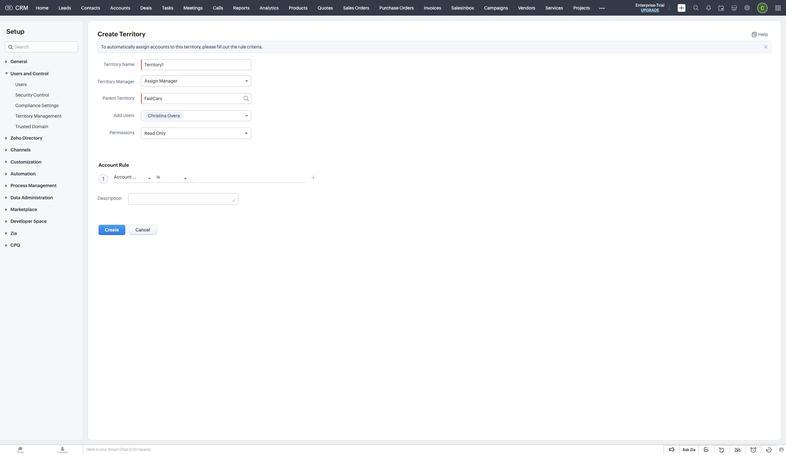 Task type: vqa. For each thing, say whether or not it's contained in the screenshot.
PIPELINE
no



Task type: describe. For each thing, give the bounding box(es) containing it.
zia inside dropdown button
[[11, 231, 17, 236]]

users and control button
[[0, 67, 83, 79]]

purchase orders
[[380, 5, 414, 10]]

contacts link
[[76, 0, 105, 15]]

create territory
[[98, 30, 146, 38]]

invoices
[[424, 5, 441, 10]]

leads
[[59, 5, 71, 10]]

users link
[[15, 81, 27, 88]]

data
[[11, 195, 20, 200]]

deals
[[141, 5, 152, 10]]

marketplace
[[11, 207, 37, 212]]

reports
[[233, 5, 250, 10]]

enterprise-trial upgrade
[[636, 3, 665, 12]]

sales
[[343, 5, 354, 10]]

space
[[33, 219, 47, 224]]

(ctrl+space)
[[129, 448, 151, 452]]

marketplace button
[[0, 204, 83, 215]]

parent territory
[[103, 96, 135, 101]]

account name
[[114, 175, 145, 180]]

this
[[176, 44, 183, 49]]

account for account rule
[[99, 162, 118, 168]]

ask zia
[[683, 448, 696, 452]]

enterprise-
[[636, 3, 657, 8]]

territory manager
[[98, 79, 135, 84]]

campaigns
[[485, 5, 508, 10]]

compliance settings
[[15, 103, 59, 108]]

Assign Manager field
[[141, 76, 251, 86]]

1 horizontal spatial zia
[[691, 448, 696, 452]]

fill
[[217, 44, 222, 49]]

territory up assign
[[119, 30, 146, 38]]

Christina Overa field
[[141, 110, 251, 121]]

developer
[[11, 219, 32, 224]]

signals image
[[707, 5, 711, 11]]

calendar image
[[719, 5, 724, 10]]

and
[[23, 71, 32, 76]]

management for process management
[[28, 183, 57, 188]]

users for users
[[15, 82, 27, 87]]

services link
[[541, 0, 569, 15]]

territory for name
[[104, 62, 121, 67]]

home
[[36, 5, 49, 10]]

home link
[[31, 0, 54, 15]]

crm link
[[5, 4, 28, 11]]

services
[[546, 5, 563, 10]]

chat
[[119, 448, 128, 452]]

accounts
[[150, 44, 170, 49]]

search image
[[694, 5, 699, 11]]

permissions
[[110, 130, 135, 135]]

smart
[[108, 448, 119, 452]]

security
[[15, 92, 33, 98]]

Search text field
[[5, 42, 78, 52]]

create menu element
[[674, 0, 690, 15]]

assign manager
[[144, 78, 178, 84]]

account for account name
[[114, 175, 132, 180]]

please
[[203, 44, 216, 49]]

account rule
[[99, 162, 129, 168]]

administration
[[21, 195, 53, 200]]

developer space button
[[0, 215, 83, 227]]

overa
[[168, 113, 180, 118]]

accounts link
[[105, 0, 135, 15]]

to
[[101, 44, 106, 49]]

campaigns link
[[479, 0, 513, 15]]

orders for sales orders
[[355, 5, 369, 10]]

create
[[98, 30, 118, 38]]

search element
[[690, 0, 703, 16]]

read
[[144, 131, 155, 136]]

chats image
[[0, 445, 40, 454]]

parent
[[103, 96, 116, 101]]

automation
[[11, 171, 36, 176]]

is field
[[156, 173, 196, 183]]

assign
[[144, 78, 158, 84]]

upgrade
[[641, 8, 660, 12]]

users and control
[[11, 71, 49, 76]]

quotes
[[318, 5, 333, 10]]

data administration
[[11, 195, 53, 200]]

trusted domain link
[[15, 123, 48, 130]]

meetings
[[184, 5, 203, 10]]

territory name
[[104, 62, 135, 67]]

automation button
[[0, 168, 83, 180]]

salesinbox
[[452, 5, 474, 10]]

zoho directory button
[[0, 132, 83, 144]]

assign
[[136, 44, 149, 49]]

general
[[11, 59, 27, 64]]



Task type: locate. For each thing, give the bounding box(es) containing it.
ask
[[683, 448, 690, 452]]

manager inside field
[[159, 78, 178, 84]]

users inside region
[[15, 82, 27, 87]]

None text field
[[144, 62, 248, 67]]

1 vertical spatial is
[[96, 448, 98, 452]]

territory up the territory manager
[[104, 62, 121, 67]]

0 vertical spatial is
[[157, 175, 160, 180]]

control down general dropdown button
[[33, 71, 49, 76]]

meetings link
[[178, 0, 208, 15]]

territory for manager
[[98, 79, 115, 84]]

territory inside territory management link
[[15, 113, 33, 119]]

projects link
[[569, 0, 596, 15]]

None submit
[[99, 225, 125, 235]]

here is your smart chat (ctrl+space)
[[86, 448, 151, 452]]

0 vertical spatial zia
[[11, 231, 17, 236]]

to automatically assign accounts to this territory, please fill out the rule criteria.
[[101, 44, 263, 49]]

calls
[[213, 5, 223, 10]]

directory
[[22, 136, 42, 141]]

customization button
[[0, 156, 83, 168]]

0 vertical spatial users
[[11, 71, 22, 76]]

christina overa
[[148, 113, 180, 118]]

projects
[[574, 5, 590, 10]]

2 orders from the left
[[400, 5, 414, 10]]

orders right the sales at top left
[[355, 5, 369, 10]]

the
[[231, 44, 237, 49]]

control up compliance settings
[[33, 92, 49, 98]]

cpq
[[11, 243, 20, 248]]

Account Name field
[[113, 173, 153, 183]]

automatically
[[107, 44, 135, 49]]

None field
[[5, 41, 78, 52]]

0 vertical spatial account
[[99, 162, 118, 168]]

0 vertical spatial name
[[122, 62, 135, 67]]

accounts
[[110, 5, 130, 10]]

0 horizontal spatial is
[[96, 448, 98, 452]]

territory
[[119, 30, 146, 38], [104, 62, 121, 67], [98, 79, 115, 84], [117, 96, 135, 101], [15, 113, 33, 119]]

users for users and control
[[11, 71, 22, 76]]

1 vertical spatial management
[[28, 183, 57, 188]]

vendors link
[[513, 0, 541, 15]]

manager up parent territory
[[116, 79, 135, 84]]

is
[[157, 175, 160, 180], [96, 448, 98, 452]]

sales orders
[[343, 5, 369, 10]]

users and control region
[[0, 79, 83, 132]]

channels
[[11, 148, 31, 153]]

territory up "trusted"
[[15, 113, 33, 119]]

developer space
[[11, 219, 47, 224]]

account left rule
[[99, 162, 118, 168]]

customization
[[11, 159, 41, 165]]

name for account name
[[133, 175, 145, 180]]

is right account name field
[[157, 175, 160, 180]]

deals link
[[135, 0, 157, 15]]

signals element
[[703, 0, 715, 16]]

compliance settings link
[[15, 102, 59, 109]]

territory management
[[15, 113, 61, 119]]

management
[[34, 113, 61, 119], [28, 183, 57, 188]]

orders right purchase
[[400, 5, 414, 10]]

out
[[223, 44, 230, 49]]

tasks
[[162, 5, 173, 10]]

1 horizontal spatial is
[[157, 175, 160, 180]]

vendors
[[519, 5, 536, 10]]

management inside process management dropdown button
[[28, 183, 57, 188]]

is left your
[[96, 448, 98, 452]]

manager for assign manager
[[159, 78, 178, 84]]

2 vertical spatial users
[[123, 113, 135, 118]]

create menu image
[[678, 4, 686, 12]]

0 horizontal spatial manager
[[116, 79, 135, 84]]

Other Modules field
[[596, 3, 609, 13]]

trusted domain
[[15, 124, 48, 129]]

None text field
[[144, 96, 248, 101], [198, 173, 306, 183], [132, 196, 235, 202], [144, 96, 248, 101], [198, 173, 306, 183], [132, 196, 235, 202]]

leads link
[[54, 0, 76, 15]]

users right add
[[123, 113, 135, 118]]

territory for management
[[15, 113, 33, 119]]

add users
[[114, 113, 135, 118]]

products link
[[284, 0, 313, 15]]

general button
[[0, 56, 83, 67]]

crm
[[15, 4, 28, 11]]

process management button
[[0, 180, 83, 192]]

rule
[[238, 44, 246, 49]]

settings
[[42, 103, 59, 108]]

control
[[33, 71, 49, 76], [33, 92, 49, 98]]

1 horizontal spatial manager
[[159, 78, 178, 84]]

account inside field
[[114, 175, 132, 180]]

domain
[[32, 124, 48, 129]]

compliance
[[15, 103, 41, 108]]

quotes link
[[313, 0, 338, 15]]

read only
[[144, 131, 166, 136]]

trusted
[[15, 124, 31, 129]]

0 vertical spatial management
[[34, 113, 61, 119]]

reports link
[[228, 0, 255, 15]]

manager right assign
[[159, 78, 178, 84]]

here
[[86, 448, 95, 452]]

help link
[[753, 32, 769, 37]]

only
[[156, 131, 166, 136]]

Read Only field
[[141, 128, 251, 139]]

1 horizontal spatial orders
[[400, 5, 414, 10]]

management for territory management
[[34, 113, 61, 119]]

zia up cpq
[[11, 231, 17, 236]]

0 horizontal spatial orders
[[355, 5, 369, 10]]

1 vertical spatial users
[[15, 82, 27, 87]]

1 vertical spatial name
[[133, 175, 145, 180]]

1 vertical spatial control
[[33, 92, 49, 98]]

territory,
[[184, 44, 202, 49]]

1 orders from the left
[[355, 5, 369, 10]]

help
[[759, 32, 769, 37]]

territory up parent
[[98, 79, 115, 84]]

contacts image
[[42, 445, 83, 454]]

0 horizontal spatial zia
[[11, 231, 17, 236]]

zoho
[[11, 136, 21, 141]]

zia right 'ask' on the right bottom of page
[[691, 448, 696, 452]]

management up data administration "dropdown button" at top left
[[28, 183, 57, 188]]

trial
[[657, 3, 665, 8]]

orders for purchase orders
[[400, 5, 414, 10]]

control inside dropdown button
[[33, 71, 49, 76]]

your
[[99, 448, 107, 452]]

analytics
[[260, 5, 279, 10]]

territory management link
[[15, 113, 61, 119]]

management down settings
[[34, 113, 61, 119]]

purchase orders link
[[375, 0, 419, 15]]

cpq button
[[0, 239, 83, 251]]

1 vertical spatial account
[[114, 175, 132, 180]]

profile element
[[754, 0, 772, 15]]

data administration button
[[0, 192, 83, 204]]

contacts
[[81, 5, 100, 10]]

territory right parent
[[117, 96, 135, 101]]

zoho directory
[[11, 136, 42, 141]]

christina
[[148, 113, 167, 118]]

0 vertical spatial control
[[33, 71, 49, 76]]

manager for territory manager
[[116, 79, 135, 84]]

zia
[[11, 231, 17, 236], [691, 448, 696, 452]]

users inside dropdown button
[[11, 71, 22, 76]]

is inside field
[[157, 175, 160, 180]]

None button
[[129, 225, 157, 235]]

purchase
[[380, 5, 399, 10]]

process management
[[11, 183, 57, 188]]

to
[[170, 44, 175, 49]]

users up security at left
[[15, 82, 27, 87]]

manager
[[159, 78, 178, 84], [116, 79, 135, 84]]

management inside territory management link
[[34, 113, 61, 119]]

control inside region
[[33, 92, 49, 98]]

products
[[289, 5, 308, 10]]

profile image
[[758, 3, 768, 13]]

channels button
[[0, 144, 83, 156]]

name
[[122, 62, 135, 67], [133, 175, 145, 180]]

setup
[[6, 28, 24, 35]]

name for territory name
[[122, 62, 135, 67]]

name inside field
[[133, 175, 145, 180]]

analytics link
[[255, 0, 284, 15]]

tasks link
[[157, 0, 178, 15]]

calls link
[[208, 0, 228, 15]]

1 vertical spatial zia
[[691, 448, 696, 452]]

users left "and"
[[11, 71, 22, 76]]

account down rule
[[114, 175, 132, 180]]



